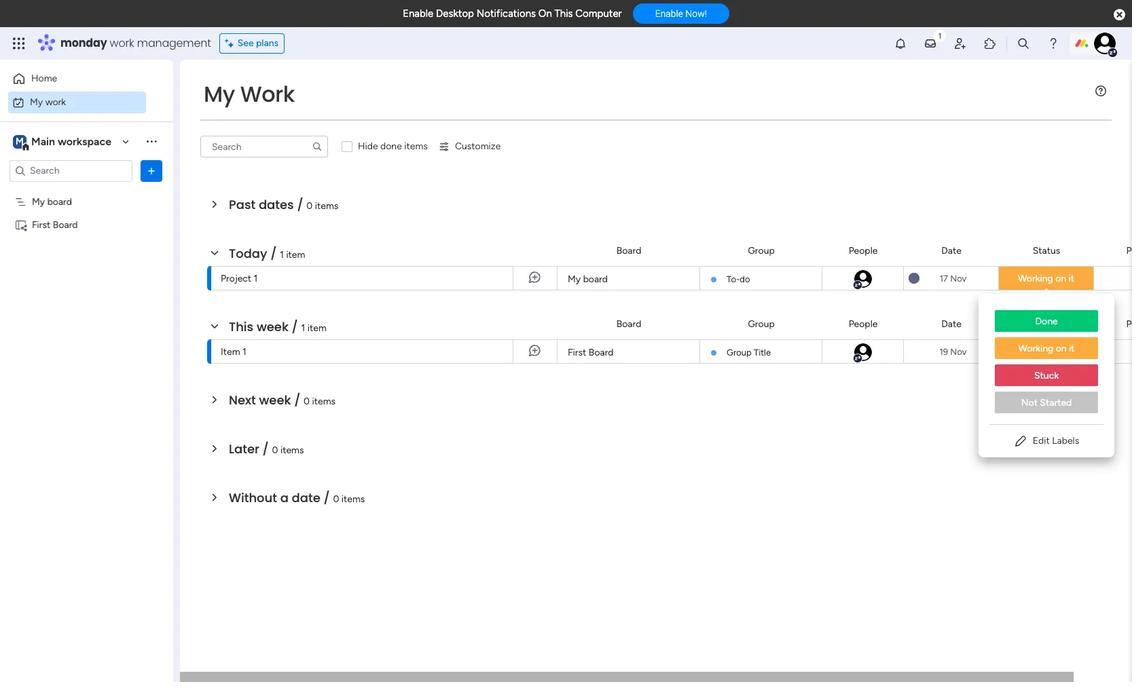 Task type: vqa. For each thing, say whether or not it's contained in the screenshot.
leftmost 'Workspace' image
no



Task type: describe. For each thing, give the bounding box(es) containing it.
options image
[[145, 164, 158, 178]]

past dates / 0 items
[[229, 196, 339, 213]]

see plans button
[[219, 33, 285, 54]]

items inside past dates / 0 items
[[315, 200, 339, 212]]

1 on from the top
[[1056, 273, 1067, 285]]

project 1
[[221, 273, 258, 285]]

my inside button
[[30, 96, 43, 108]]

on
[[539, 7, 552, 20]]

my work
[[30, 96, 66, 108]]

items inside without a date / 0 items
[[342, 494, 365, 505]]

later / 0 items
[[229, 441, 304, 458]]

plans
[[256, 37, 279, 49]]

item
[[221, 346, 240, 358]]

home button
[[8, 68, 146, 90]]

done
[[380, 141, 402, 152]]

status for 1
[[1033, 245, 1061, 256]]

date for /
[[942, 318, 962, 330]]

17
[[940, 273, 948, 284]]

monday
[[60, 35, 107, 51]]

working on it option
[[995, 338, 1099, 359]]

items inside next week / 0 items
[[312, 396, 336, 408]]

main
[[31, 135, 55, 148]]

now!
[[686, 8, 707, 19]]

0 horizontal spatial first board
[[32, 219, 78, 231]]

17 nov
[[940, 273, 967, 284]]

pr for /
[[1127, 318, 1133, 330]]

hide done items
[[358, 141, 428, 152]]

a
[[280, 490, 289, 507]]

workspace
[[58, 135, 111, 148]]

week for next
[[259, 392, 291, 409]]

my work button
[[8, 91, 146, 113]]

enable desktop notifications on this computer
[[403, 7, 622, 20]]

done
[[1036, 316, 1058, 327]]

nov for 19 nov
[[951, 347, 967, 357]]

item inside today / 1 item
[[286, 249, 305, 261]]

1 vertical spatial board
[[583, 274, 608, 285]]

first inside first board 'link'
[[568, 347, 587, 359]]

select product image
[[12, 37, 26, 50]]

1 vertical spatial my board
[[568, 274, 608, 285]]

next week / 0 items
[[229, 392, 336, 409]]

first board link
[[566, 340, 692, 365]]

my work
[[204, 79, 295, 109]]

enable for enable now!
[[655, 8, 683, 19]]

0 inside without a date / 0 items
[[333, 494, 339, 505]]

done option
[[995, 310, 1099, 332]]

search everything image
[[1017, 37, 1031, 50]]

computer
[[576, 7, 622, 20]]

project
[[221, 273, 251, 285]]

today / 1 item
[[229, 245, 305, 262]]

1 inside today / 1 item
[[280, 249, 284, 261]]

enable for enable desktop notifications on this computer
[[403, 7, 434, 20]]

nov for 17 nov
[[951, 273, 967, 284]]

this week / 1 item
[[229, 319, 327, 336]]

without a date / 0 items
[[229, 490, 365, 507]]

3 on from the top
[[1056, 346, 1067, 358]]

past
[[229, 196, 256, 213]]

customize button
[[433, 136, 506, 158]]

19 nov
[[940, 347, 967, 357]]

stuck
[[1035, 370, 1059, 382]]

without
[[229, 490, 277, 507]]

work
[[240, 79, 295, 109]]

dates
[[259, 196, 294, 213]]

item inside the this week / 1 item
[[308, 323, 327, 334]]

0 vertical spatial my board
[[32, 196, 72, 208]]

Search in workspace field
[[29, 163, 113, 179]]

people for /
[[849, 318, 878, 330]]

hide
[[358, 141, 378, 152]]

2 vertical spatial jacob simon image
[[853, 342, 873, 363]]

people for 1
[[849, 245, 878, 256]]

not
[[1022, 397, 1038, 409]]

on inside option
[[1056, 343, 1067, 355]]

monday work management
[[60, 35, 211, 51]]

pr for 1
[[1127, 245, 1133, 256]]

items inside later / 0 items
[[281, 445, 304, 457]]

edit labels button
[[990, 431, 1104, 452]]

my inside list box
[[32, 196, 45, 208]]

status for /
[[1033, 318, 1061, 330]]

apps image
[[984, 37, 997, 50]]

shareable board image
[[14, 218, 27, 231]]



Task type: locate. For each thing, give the bounding box(es) containing it.
title
[[754, 348, 771, 358]]

management
[[137, 35, 211, 51]]

enable
[[403, 7, 434, 20], [655, 8, 683, 19]]

workspace selection element
[[13, 134, 113, 151]]

notifications image
[[894, 37, 908, 50]]

nov right 19
[[951, 347, 967, 357]]

working on it
[[1018, 273, 1075, 285], [1019, 343, 1075, 355], [1018, 346, 1075, 358]]

enable left the desktop
[[403, 7, 434, 20]]

jacob simon image
[[1095, 33, 1116, 54], [853, 269, 873, 289], [853, 342, 873, 363]]

0 vertical spatial group
[[748, 245, 775, 256]]

working on it inside option
[[1019, 343, 1075, 355]]

0 horizontal spatial enable
[[403, 7, 434, 20]]

to-
[[727, 274, 740, 285]]

not started
[[1022, 397, 1072, 409]]

Filter dashboard by text search field
[[200, 136, 328, 158]]

workspace options image
[[145, 135, 158, 148]]

notifications
[[477, 7, 536, 20]]

0
[[307, 200, 313, 212], [304, 396, 310, 408], [272, 445, 278, 457], [333, 494, 339, 505]]

menu image
[[1096, 86, 1107, 96]]

this right on
[[555, 7, 573, 20]]

week right next at the left of page
[[259, 392, 291, 409]]

0 vertical spatial date
[[942, 245, 962, 256]]

board inside 'link'
[[589, 347, 614, 359]]

1 horizontal spatial first
[[568, 347, 587, 359]]

pr
[[1127, 245, 1133, 256], [1127, 318, 1133, 330]]

0 vertical spatial first board
[[32, 219, 78, 231]]

people
[[849, 245, 878, 256], [849, 318, 878, 330]]

0 up later / 0 items
[[304, 396, 310, 408]]

group title
[[727, 348, 771, 358]]

work for my
[[45, 96, 66, 108]]

0 inside past dates / 0 items
[[307, 200, 313, 212]]

date for 1
[[942, 245, 962, 256]]

0 right date
[[333, 494, 339, 505]]

work for monday
[[110, 35, 134, 51]]

group
[[748, 245, 775, 256], [748, 318, 775, 330], [727, 348, 752, 358]]

my
[[204, 79, 235, 109], [30, 96, 43, 108], [32, 196, 45, 208], [568, 274, 581, 285]]

1 vertical spatial nov
[[951, 347, 967, 357]]

1 vertical spatial date
[[942, 318, 962, 330]]

1 pr from the top
[[1127, 245, 1133, 256]]

0 inside later / 0 items
[[272, 445, 278, 457]]

customize
[[455, 141, 501, 152]]

date up 17 nov
[[942, 245, 962, 256]]

board inside list box
[[53, 219, 78, 231]]

it inside option
[[1069, 343, 1075, 355]]

0 horizontal spatial this
[[229, 319, 254, 336]]

list box
[[0, 188, 173, 420], [979, 300, 1115, 425]]

working
[[1018, 273, 1054, 285], [1019, 343, 1054, 355], [1018, 346, 1054, 358]]

date up 19 nov
[[942, 318, 962, 330]]

2 on from the top
[[1056, 343, 1067, 355]]

1 vertical spatial people
[[849, 318, 878, 330]]

my board link
[[566, 267, 692, 291]]

edit
[[1033, 435, 1050, 447]]

group left the title
[[727, 348, 752, 358]]

on
[[1056, 273, 1067, 285], [1056, 343, 1067, 355], [1056, 346, 1067, 358]]

0 horizontal spatial list box
[[0, 188, 173, 420]]

later
[[229, 441, 259, 458]]

dapulse close image
[[1114, 8, 1126, 22]]

0 right later
[[272, 445, 278, 457]]

search image
[[312, 141, 323, 152]]

0 horizontal spatial my board
[[32, 196, 72, 208]]

1 people from the top
[[849, 245, 878, 256]]

to-do
[[727, 274, 750, 285]]

1 horizontal spatial first board
[[568, 347, 614, 359]]

1 vertical spatial week
[[259, 392, 291, 409]]

1 horizontal spatial work
[[110, 35, 134, 51]]

enable inside button
[[655, 8, 683, 19]]

1 image
[[934, 28, 946, 43]]

1 vertical spatial item
[[308, 323, 327, 334]]

0 horizontal spatial board
[[47, 196, 72, 208]]

1 vertical spatial work
[[45, 96, 66, 108]]

this up item 1
[[229, 319, 254, 336]]

my board
[[32, 196, 72, 208], [568, 274, 608, 285]]

it
[[1069, 273, 1075, 285], [1069, 343, 1075, 355], [1069, 346, 1075, 358]]

2 date from the top
[[942, 318, 962, 330]]

0 inside next week / 0 items
[[304, 396, 310, 408]]

list box containing done
[[979, 300, 1115, 425]]

option
[[0, 190, 173, 192]]

0 horizontal spatial item
[[286, 249, 305, 261]]

enable now!
[[655, 8, 707, 19]]

item 1
[[221, 346, 247, 358]]

status
[[1033, 245, 1061, 256], [1033, 318, 1061, 330]]

working inside option
[[1019, 343, 1054, 355]]

0 vertical spatial work
[[110, 35, 134, 51]]

m
[[16, 136, 24, 147]]

first
[[32, 219, 51, 231], [568, 347, 587, 359]]

1 vertical spatial first
[[568, 347, 587, 359]]

1 status from the top
[[1033, 245, 1061, 256]]

1 horizontal spatial my board
[[568, 274, 608, 285]]

this
[[555, 7, 573, 20], [229, 319, 254, 336]]

work
[[110, 35, 134, 51], [45, 96, 66, 108]]

1 horizontal spatial this
[[555, 7, 573, 20]]

next
[[229, 392, 256, 409]]

0 vertical spatial people
[[849, 245, 878, 256]]

0 vertical spatial item
[[286, 249, 305, 261]]

0 vertical spatial week
[[257, 319, 289, 336]]

group for /
[[748, 318, 775, 330]]

1 horizontal spatial list box
[[979, 300, 1115, 425]]

invite members image
[[954, 37, 967, 50]]

1 vertical spatial group
[[748, 318, 775, 330]]

main workspace
[[31, 135, 111, 148]]

work right monday
[[110, 35, 134, 51]]

0 vertical spatial first
[[32, 219, 51, 231]]

1 inside the this week / 1 item
[[301, 323, 305, 334]]

/
[[297, 196, 303, 213], [271, 245, 277, 262], [292, 319, 298, 336], [294, 392, 301, 409], [263, 441, 269, 458], [324, 490, 330, 507]]

home
[[31, 73, 57, 84]]

week
[[257, 319, 289, 336], [259, 392, 291, 409]]

19
[[940, 347, 949, 357]]

first board
[[32, 219, 78, 231], [568, 347, 614, 359]]

work down home
[[45, 96, 66, 108]]

1 vertical spatial pr
[[1127, 318, 1133, 330]]

work inside button
[[45, 96, 66, 108]]

enable now! button
[[633, 4, 730, 24]]

enable left the now!
[[655, 8, 683, 19]]

1 date from the top
[[942, 245, 962, 256]]

help image
[[1047, 37, 1061, 50]]

board
[[47, 196, 72, 208], [583, 274, 608, 285]]

2 status from the top
[[1033, 318, 1061, 330]]

nov
[[951, 273, 967, 284], [951, 347, 967, 357]]

group up the title
[[748, 318, 775, 330]]

started
[[1040, 397, 1072, 409]]

group for 1
[[748, 245, 775, 256]]

1
[[280, 249, 284, 261], [254, 273, 258, 285], [301, 323, 305, 334], [243, 346, 247, 358]]

1 horizontal spatial enable
[[655, 8, 683, 19]]

see
[[238, 37, 254, 49]]

group up do
[[748, 245, 775, 256]]

date
[[292, 490, 321, 507]]

do
[[740, 274, 750, 285]]

week for this
[[257, 319, 289, 336]]

desktop
[[436, 7, 474, 20]]

0 vertical spatial board
[[47, 196, 72, 208]]

2 nov from the top
[[951, 347, 967, 357]]

list box containing my board
[[0, 188, 173, 420]]

1 nov from the top
[[951, 273, 967, 284]]

first board inside first board 'link'
[[568, 347, 614, 359]]

0 vertical spatial pr
[[1127, 245, 1133, 256]]

edit labels
[[1033, 435, 1080, 447]]

1 vertical spatial status
[[1033, 318, 1061, 330]]

1 vertical spatial jacob simon image
[[853, 269, 873, 289]]

1 horizontal spatial item
[[308, 323, 327, 334]]

not started option
[[995, 392, 1099, 414]]

week down project 1
[[257, 319, 289, 336]]

stuck option
[[995, 365, 1099, 387]]

nov right 17
[[951, 273, 967, 284]]

2 pr from the top
[[1127, 318, 1133, 330]]

0 vertical spatial this
[[555, 7, 573, 20]]

0 right dates
[[307, 200, 313, 212]]

inbox image
[[924, 37, 938, 50]]

0 horizontal spatial first
[[32, 219, 51, 231]]

None search field
[[200, 136, 328, 158]]

see plans
[[238, 37, 279, 49]]

0 horizontal spatial work
[[45, 96, 66, 108]]

date
[[942, 245, 962, 256], [942, 318, 962, 330]]

items
[[404, 141, 428, 152], [315, 200, 339, 212], [312, 396, 336, 408], [281, 445, 304, 457], [342, 494, 365, 505]]

1 vertical spatial this
[[229, 319, 254, 336]]

board
[[53, 219, 78, 231], [617, 245, 642, 256], [617, 318, 642, 330], [589, 347, 614, 359]]

item
[[286, 249, 305, 261], [308, 323, 327, 334]]

workspace image
[[13, 134, 26, 149]]

1 vertical spatial first board
[[568, 347, 614, 359]]

2 people from the top
[[849, 318, 878, 330]]

labels
[[1053, 435, 1080, 447]]

0 vertical spatial status
[[1033, 245, 1061, 256]]

0 vertical spatial nov
[[951, 273, 967, 284]]

today
[[229, 245, 267, 262]]

1 horizontal spatial board
[[583, 274, 608, 285]]

0 vertical spatial jacob simon image
[[1095, 33, 1116, 54]]

2 vertical spatial group
[[727, 348, 752, 358]]



